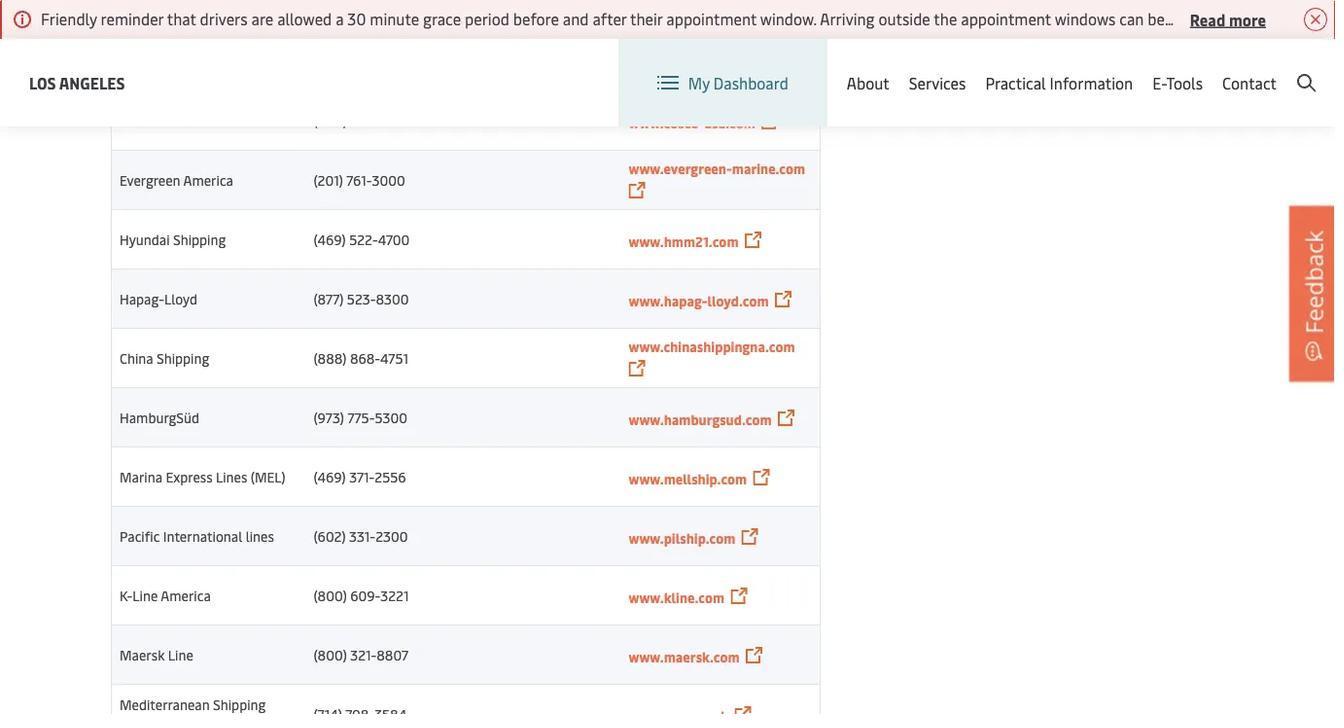 Task type: locate. For each thing, give the bounding box(es) containing it.
line
[[133, 586, 158, 605], [168, 645, 193, 664]]

lines left (mel)
[[216, 467, 247, 486]]

lloyd.com
[[708, 291, 769, 310]]

www.pilship.com
[[629, 529, 736, 547]]

www.pilship.com link
[[629, 529, 736, 547]]

www.hmm21.com
[[629, 232, 739, 250]]

(800) 609-3221
[[314, 586, 409, 605]]

(800) left 609-
[[314, 586, 347, 605]]

(800) 242-7354
[[314, 111, 409, 130]]

hapag-lloyd
[[120, 289, 198, 308]]

services
[[909, 72, 966, 93]]

maersk line
[[120, 645, 193, 664]]

2 (469) from the top
[[314, 467, 346, 486]]

0 vertical spatial shipping
[[173, 230, 226, 249]]

242-
[[350, 111, 379, 130]]

0 vertical spatial line
[[133, 586, 158, 605]]

8807
[[377, 645, 409, 664]]

(469) left the 522-
[[314, 230, 346, 249]]

www.chinashippingna.com
[[629, 337, 795, 356]]

761-
[[347, 171, 372, 189]]

www.cosco-usa.com
[[629, 113, 756, 132]]

3 (800) from the top
[[314, 645, 347, 664]]

america right k-
[[161, 586, 211, 605]]

hyundai shipping
[[120, 230, 226, 249]]

services button
[[909, 39, 966, 126]]

1 vertical spatial lines
[[216, 467, 247, 486]]

mediterranean shipping
[[120, 695, 266, 714]]

609-
[[350, 586, 381, 605]]

evergreen
[[120, 171, 180, 189]]

shipping for mediterranean shipping
[[213, 695, 266, 714]]

(602) 331-2300
[[314, 527, 408, 545]]

location
[[1021, 57, 1081, 78]]

2 (800) from the top
[[314, 586, 347, 605]]

0 vertical spatial america
[[183, 171, 233, 189]]

close alert image
[[1304, 8, 1328, 31]]

1 vertical spatial shipping
[[157, 349, 209, 367]]

(877) 523-8300
[[314, 289, 409, 308]]

3000
[[372, 171, 405, 189]]

(469) 371-2556
[[314, 467, 406, 486]]

7354
[[379, 111, 409, 130]]

(469) for (469) 371-2556
[[314, 467, 346, 486]]

shipping inside mediterranean shipping
[[213, 695, 266, 714]]

2 vertical spatial shipping
[[213, 695, 266, 714]]

my dashboard
[[689, 72, 789, 93]]

(469) for (469) 522-4700
[[314, 230, 346, 249]]

331-
[[349, 527, 376, 545]]

lines right "cosco"
[[159, 111, 190, 130]]

0 vertical spatial (800)
[[314, 111, 347, 130]]

feedback button
[[1290, 206, 1336, 381]]

2 vertical spatial (800)
[[314, 645, 347, 664]]

www.hmm21.com link
[[629, 232, 739, 250]]

line up maersk
[[133, 586, 158, 605]]

www.maersk.com link
[[629, 647, 740, 666]]

practical information button
[[986, 39, 1134, 126]]

1 vertical spatial (800)
[[314, 586, 347, 605]]

8300
[[376, 289, 409, 308]]

marina express lines (mel)
[[120, 467, 286, 486]]

switch location
[[971, 57, 1081, 78]]

(469) 522-4700
[[314, 230, 410, 249]]

my dashboard button
[[657, 39, 789, 126]]

switch
[[971, 57, 1017, 78]]

line right maersk
[[168, 645, 193, 664]]

0 vertical spatial lines
[[159, 111, 190, 130]]

371-
[[349, 467, 375, 486]]

(800) for (800) 242-7354
[[314, 111, 347, 130]]

america
[[183, 171, 233, 189], [161, 586, 211, 605]]

0 vertical spatial (469)
[[314, 230, 346, 249]]

(469)
[[314, 230, 346, 249], [314, 467, 346, 486]]

mediterranean
[[120, 695, 210, 714]]

0 horizontal spatial line
[[133, 586, 158, 605]]

contact button
[[1223, 39, 1277, 126]]

express
[[166, 467, 213, 486]]

menu
[[1192, 57, 1232, 78]]

(469) left 371-
[[314, 467, 346, 486]]

(800) left 321-
[[314, 645, 347, 664]]

(mel)
[[251, 467, 286, 486]]

(800)
[[314, 111, 347, 130], [314, 586, 347, 605], [314, 645, 347, 664]]

3221
[[381, 586, 409, 605]]

shipping right china
[[157, 349, 209, 367]]

(800) for (800) 321-8807
[[314, 645, 347, 664]]

(201) 761-3000
[[314, 171, 405, 189]]

shipping right hyundai
[[173, 230, 226, 249]]

4700
[[378, 230, 410, 249]]

line for maersk
[[168, 645, 193, 664]]

1 vertical spatial (469)
[[314, 467, 346, 486]]

1 (469) from the top
[[314, 230, 346, 249]]

(602)
[[314, 527, 346, 545]]

www.hamburgsud.com
[[629, 410, 772, 429]]

cosco
[[120, 111, 155, 130]]

(800) left 242-
[[314, 111, 347, 130]]

marine.com
[[732, 159, 806, 178]]

www.cosco-usa.com link
[[629, 113, 756, 132]]

shipping right mediterranean
[[213, 695, 266, 714]]

www.cma-
[[629, 54, 695, 72]]

522-
[[349, 230, 378, 249]]

1 horizontal spatial line
[[168, 645, 193, 664]]

(800) for (800) 609-3221
[[314, 586, 347, 605]]

www.evergreen-
[[629, 159, 732, 178]]

2300
[[376, 527, 408, 545]]

1 vertical spatial line
[[168, 645, 193, 664]]

(973)
[[314, 408, 344, 427]]

www.evergreen-marine.com
[[629, 159, 806, 178]]

angeles
[[59, 72, 125, 93]]

marina
[[120, 467, 162, 486]]

(888) 868-4751
[[314, 349, 408, 367]]

cosco lines
[[120, 111, 190, 130]]

america right evergreen
[[183, 171, 233, 189]]

1 (800) from the top
[[314, 111, 347, 130]]



Task type: describe. For each thing, give the bounding box(es) containing it.
0 horizontal spatial lines
[[159, 111, 190, 130]]

cgm.com
[[695, 54, 751, 72]]

los angeles link
[[29, 71, 125, 95]]

lines
[[246, 527, 274, 545]]

www.mellship.com
[[629, 469, 747, 488]]

321-
[[350, 645, 377, 664]]

pacific
[[120, 527, 160, 545]]

868-
[[350, 349, 380, 367]]

www.chinashippingna.com link
[[629, 337, 795, 356]]

(888)
[[314, 349, 347, 367]]

(201)
[[314, 171, 343, 189]]

lloyd
[[164, 289, 198, 308]]

2556
[[375, 467, 406, 486]]

k-
[[120, 586, 133, 605]]

switch location button
[[940, 57, 1081, 78]]

maersk
[[120, 645, 165, 664]]

www.cma-cgm.com link
[[629, 54, 751, 72]]

line for k-
[[133, 586, 158, 605]]

1 vertical spatial america
[[161, 586, 211, 605]]

shipping for hyundai shipping
[[173, 230, 226, 249]]

1 horizontal spatial lines
[[216, 467, 247, 486]]

china shipping
[[120, 349, 209, 367]]

pacific international lines
[[120, 527, 274, 545]]

evergreen america
[[120, 171, 233, 189]]

more
[[1229, 9, 1267, 29]]

www.cma-cgm.com
[[629, 54, 751, 72]]

k-line america
[[120, 586, 211, 605]]

information
[[1050, 72, 1134, 93]]

(800) 321-8807
[[314, 645, 409, 664]]

international
[[163, 527, 242, 545]]

shipping for china shipping
[[157, 349, 209, 367]]

tools
[[1167, 72, 1203, 93]]

global
[[1143, 57, 1188, 78]]

775-
[[348, 408, 375, 427]]

www.hapag-
[[629, 291, 708, 310]]

los angeles
[[29, 72, 125, 93]]

my
[[689, 72, 710, 93]]

hyundai
[[120, 230, 170, 249]]

4751
[[380, 349, 408, 367]]

www.hapag-lloyd.com
[[629, 291, 769, 310]]

about
[[847, 72, 890, 93]]

hapag-
[[120, 289, 164, 308]]

practical
[[986, 72, 1046, 93]]

523-
[[347, 289, 376, 308]]

e-tools
[[1153, 72, 1203, 93]]

e-tools button
[[1153, 39, 1203, 126]]

usa.com
[[704, 113, 756, 132]]

www.evergreen-marine.com link
[[629, 159, 806, 178]]

contact
[[1223, 72, 1277, 93]]

global menu button
[[1100, 38, 1251, 97]]

read more button
[[1190, 7, 1267, 31]]

www.cosco-
[[629, 113, 705, 132]]

www.mellship.com link
[[629, 469, 747, 488]]

read
[[1190, 9, 1226, 29]]

practical information
[[986, 72, 1134, 93]]

dashboard
[[714, 72, 789, 93]]

5300
[[375, 408, 407, 427]]

www.kline.com
[[629, 588, 725, 607]]

www.hapag-lloyd.com link
[[629, 291, 769, 310]]

www.kline.com link
[[629, 588, 725, 607]]

about button
[[847, 39, 890, 126]]

read more
[[1190, 9, 1267, 29]]

feedback
[[1298, 230, 1330, 334]]

hamburgsüd
[[120, 408, 200, 427]]

(877)
[[314, 289, 344, 308]]

global menu
[[1143, 57, 1232, 78]]



Task type: vqa. For each thing, say whether or not it's contained in the screenshot.
"Read" inside Read more 'button'
no



